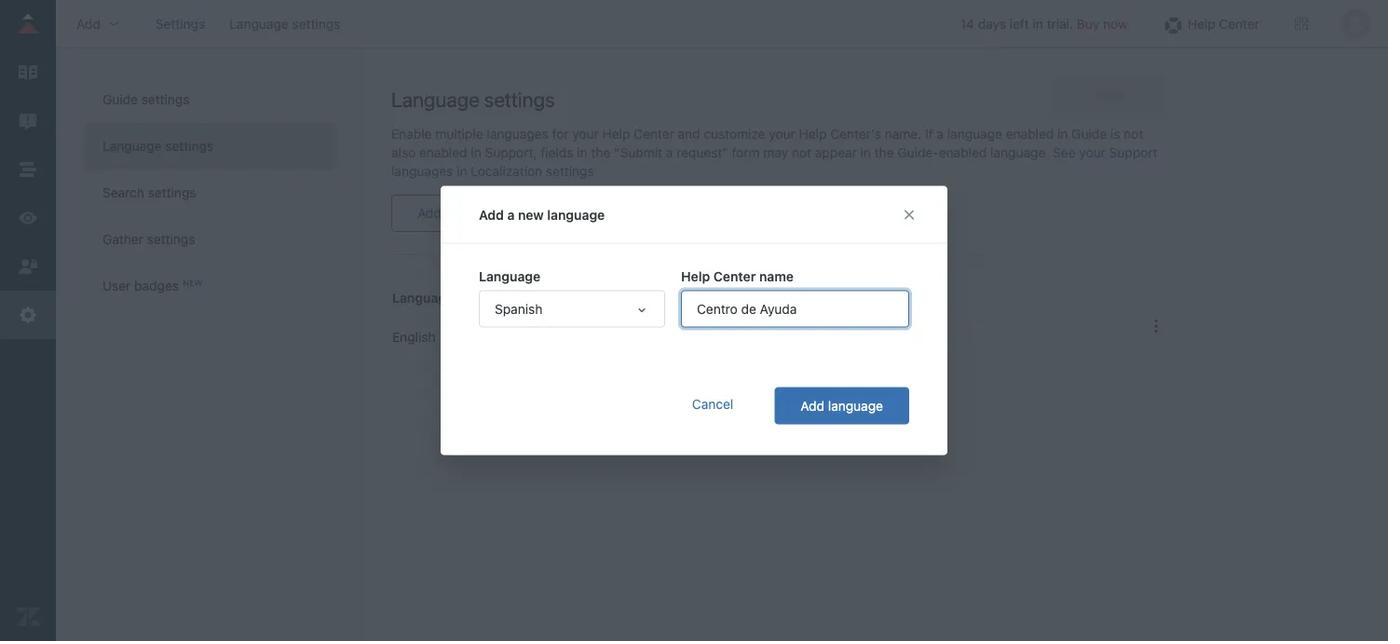 Task type: locate. For each thing, give the bounding box(es) containing it.
help center button
[[1156, 10, 1266, 38]]

1 vertical spatial not
[[792, 145, 812, 160]]

name.
[[885, 126, 922, 142]]

0 vertical spatial languages
[[487, 126, 549, 142]]

languages inside see your support languages in localization settings
[[391, 164, 453, 179]]

add new language
[[418, 206, 529, 221]]

language settings
[[229, 16, 340, 31], [391, 87, 555, 111], [103, 138, 214, 154]]

1 horizontal spatial languages
[[487, 126, 549, 142]]

new
[[183, 278, 203, 288]]

enabled left language.
[[939, 145, 987, 160]]

user
[[103, 278, 131, 294]]

for
[[552, 126, 569, 142]]

fields
[[541, 145, 574, 160]]

not right is
[[1124, 126, 1144, 142]]

0 horizontal spatial the
[[591, 145, 611, 160]]

0 vertical spatial guide
[[103, 92, 138, 107]]

see your support languages in localization settings link
[[391, 145, 1158, 179]]

not right may
[[792, 145, 812, 160]]

enabled up language.
[[1006, 126, 1054, 142]]

2 vertical spatial language settings
[[103, 138, 214, 154]]

may
[[764, 145, 789, 160]]

add inside add language button
[[801, 398, 825, 413]]

language right settings link
[[229, 16, 289, 31]]

1 horizontal spatial the
[[875, 145, 894, 160]]

not
[[1124, 126, 1144, 142], [792, 145, 812, 160]]

the left ""submit"
[[591, 145, 611, 160]]

your up may
[[769, 126, 796, 142]]

help center name inside dialog
[[681, 268, 794, 284]]

language settings link
[[84, 123, 335, 170]]

0 horizontal spatial new
[[445, 206, 470, 221]]

0 horizontal spatial guide
[[103, 92, 138, 107]]

zendesk products image
[[1295, 17, 1309, 30]]

1 vertical spatial language settings
[[391, 87, 555, 111]]

form
[[732, 145, 760, 160]]

languages
[[487, 126, 549, 142], [391, 164, 453, 179]]

settings inside guide settings link
[[141, 92, 190, 107]]

the
[[591, 145, 611, 160], [875, 145, 894, 160]]

language
[[229, 16, 289, 31], [391, 87, 480, 111], [103, 138, 162, 154], [479, 268, 541, 284], [392, 290, 454, 306]]

moderate content image
[[16, 109, 40, 133]]

guide inside the enable multiple languages for your help center and customize your help center's name. if a language enabled in guide is not also enabled in support, fields in the "submit a request" form may not appear in the guide-enabled language.
[[1072, 126, 1107, 142]]

language up spanish
[[479, 268, 541, 284]]

1 vertical spatial a
[[666, 145, 673, 160]]

1 horizontal spatial language settings
[[229, 16, 340, 31]]

1 vertical spatial guide
[[1072, 126, 1107, 142]]

now
[[1104, 16, 1128, 31]]

if
[[926, 126, 933, 142]]

0 vertical spatial a
[[937, 126, 944, 142]]

cancel
[[692, 397, 734, 412]]

search settings
[[103, 185, 196, 200]]

2 horizontal spatial add
[[801, 398, 825, 413]]

trial.
[[1047, 16, 1074, 31]]

help center name
[[681, 268, 794, 284], [672, 290, 785, 306]]

language inside the enable multiple languages for your help center and customize your help center's name. if a language enabled in guide is not also enabled in support, fields in the "submit a request" form may not appear in the guide-enabled language.
[[948, 126, 1003, 142]]

1 horizontal spatial add
[[479, 207, 504, 222]]

your right "see"
[[1080, 145, 1106, 160]]

request"
[[677, 145, 729, 160]]

help inside button
[[1188, 16, 1216, 31]]

gather settings link
[[84, 216, 335, 263]]

search settings link
[[84, 170, 335, 216]]

search
[[103, 185, 144, 200]]

0 vertical spatial name
[[760, 268, 794, 284]]

add language
[[801, 398, 884, 413]]

a
[[937, 126, 944, 142], [666, 145, 673, 160], [507, 207, 515, 222]]

a right ""submit"
[[666, 145, 673, 160]]

0 horizontal spatial add
[[418, 206, 442, 221]]

None text field
[[672, 319, 972, 356]]

center
[[1219, 16, 1260, 31], [634, 126, 675, 142], [714, 268, 756, 284], [704, 290, 747, 306]]

add new language button
[[391, 195, 555, 232]]

new down localization
[[518, 207, 544, 222]]

"submit
[[614, 145, 663, 160]]

languages up "support," at the top of the page
[[487, 126, 549, 142]]

1 horizontal spatial new
[[518, 207, 544, 222]]

english
[[392, 329, 436, 345]]

a down localization
[[507, 207, 515, 222]]

2 horizontal spatial a
[[937, 126, 944, 142]]

help inside dialog
[[681, 268, 710, 284]]

language.
[[991, 145, 1050, 160]]

see
[[1053, 145, 1076, 160]]

languages down also
[[391, 164, 453, 179]]

enabled
[[1006, 126, 1054, 142], [419, 145, 468, 160], [939, 145, 987, 160]]

left
[[1010, 16, 1030, 31]]

guide
[[103, 92, 138, 107], [1072, 126, 1107, 142]]

new inside 'add new language' button
[[445, 206, 470, 221]]

2 vertical spatial a
[[507, 207, 515, 222]]

new inside dialog
[[518, 207, 544, 222]]

1 horizontal spatial guide
[[1072, 126, 1107, 142]]

languages inside the enable multiple languages for your help center and customize your help center's name. if a language enabled in guide is not also enabled in support, fields in the "submit a request" form may not appear in the guide-enabled language.
[[487, 126, 549, 142]]

is
[[1111, 126, 1121, 142]]

name inside dialog
[[760, 268, 794, 284]]

dialog
[[441, 186, 948, 455]]

0 vertical spatial language settings
[[229, 16, 340, 31]]

save
[[1095, 87, 1124, 103]]

cancel button
[[692, 397, 734, 412]]

save button
[[1053, 76, 1165, 114]]

your
[[572, 126, 599, 142], [769, 126, 796, 142], [1080, 145, 1106, 160]]

help
[[1188, 16, 1216, 31], [603, 126, 630, 142], [799, 126, 827, 142], [681, 268, 710, 284], [672, 290, 701, 306]]

0 horizontal spatial a
[[507, 207, 515, 222]]

guide settings
[[103, 92, 190, 107]]

add
[[418, 206, 442, 221], [479, 207, 504, 222], [801, 398, 825, 413]]

the down name.
[[875, 145, 894, 160]]

support
[[1110, 145, 1158, 160]]

1 horizontal spatial enabled
[[939, 145, 987, 160]]

center's
[[831, 126, 882, 142]]

a right if
[[937, 126, 944, 142]]

2 horizontal spatial language settings
[[391, 87, 555, 111]]

settings
[[292, 16, 340, 31], [484, 87, 555, 111], [141, 92, 190, 107], [165, 138, 214, 154], [546, 164, 594, 179], [148, 185, 196, 200], [147, 232, 195, 247]]

0 vertical spatial help center name
[[681, 268, 794, 284]]

manage articles image
[[16, 61, 40, 85]]

spanish button
[[479, 290, 665, 328]]

0 horizontal spatial languages
[[391, 164, 453, 179]]

new
[[445, 206, 470, 221], [518, 207, 544, 222]]

in
[[1033, 16, 1044, 31], [1058, 126, 1068, 142], [471, 145, 482, 160], [577, 145, 588, 160], [861, 145, 871, 160], [457, 164, 467, 179]]

user badges new
[[103, 278, 203, 294]]

localization
[[471, 164, 543, 179]]

2 horizontal spatial your
[[1080, 145, 1106, 160]]

new down multiple
[[445, 206, 470, 221]]

add inside 'add new language' button
[[418, 206, 442, 221]]

enabled down multiple
[[419, 145, 468, 160]]

name
[[760, 268, 794, 284], [750, 290, 785, 306]]

language
[[948, 126, 1003, 142], [473, 206, 529, 221], [547, 207, 605, 222], [828, 398, 884, 413]]

1 vertical spatial help center name
[[672, 290, 785, 306]]

1 vertical spatial languages
[[391, 164, 453, 179]]

navigation
[[152, 10, 344, 38]]

your right for
[[572, 126, 599, 142]]

1 horizontal spatial not
[[1124, 126, 1144, 142]]



Task type: vqa. For each thing, say whether or not it's contained in the screenshot.
settings in See your Support languages in Localization settings
yes



Task type: describe. For each thing, give the bounding box(es) containing it.
see your support languages in localization settings
[[391, 145, 1158, 179]]

user permissions image
[[16, 254, 40, 279]]

settings inside navigation
[[292, 16, 340, 31]]

enable
[[391, 126, 432, 142]]

add for add new language
[[418, 206, 442, 221]]

1 horizontal spatial your
[[769, 126, 796, 142]]

enable multiple languages for your help center and customize your help center's name. if a language enabled in guide is not also enabled in support, fields in the "submit a request" form may not appear in the guide-enabled language.
[[391, 126, 1144, 160]]

gather settings
[[103, 232, 195, 247]]

gather
[[103, 232, 143, 247]]

1 vertical spatial name
[[750, 290, 785, 306]]

add language button
[[775, 387, 910, 425]]

dialog containing add a new language
[[441, 186, 948, 455]]

multiple
[[435, 126, 483, 142]]

settings inside see your support languages in localization settings
[[546, 164, 594, 179]]

center inside the enable multiple languages for your help center and customize your help center's name. if a language enabled in guide is not also enabled in support, fields in the "submit a request" form may not appear in the guide-enabled language.
[[634, 126, 675, 142]]

language up 'search'
[[103, 138, 162, 154]]

Help Center name text field
[[681, 290, 910, 328]]

also
[[391, 145, 416, 160]]

and
[[678, 126, 700, 142]]

language inside dialog
[[479, 268, 541, 284]]

1 the from the left
[[591, 145, 611, 160]]

appear
[[815, 145, 857, 160]]

14
[[961, 16, 975, 31]]

a inside dialog
[[507, 207, 515, 222]]

2 horizontal spatial enabled
[[1006, 126, 1054, 142]]

in inside see your support languages in localization settings
[[457, 164, 467, 179]]

states)
[[487, 329, 531, 345]]

center inside button
[[1219, 16, 1260, 31]]

settings link
[[155, 16, 205, 31]]

arrange content image
[[16, 158, 40, 182]]

settings inside "search settings" link
[[148, 185, 196, 200]]

days
[[978, 16, 1006, 31]]

14 days left in trial. buy now
[[961, 16, 1128, 31]]

2 the from the left
[[875, 145, 894, 160]]

0 horizontal spatial your
[[572, 126, 599, 142]]

(united
[[439, 329, 484, 345]]

language up multiple
[[391, 87, 480, 111]]

zendesk image
[[16, 605, 40, 629]]

center inside dialog
[[714, 268, 756, 284]]

your inside see your support languages in localization settings
[[1080, 145, 1106, 160]]

help center
[[1188, 16, 1260, 31]]

0 horizontal spatial not
[[792, 145, 812, 160]]

1 horizontal spatial a
[[666, 145, 673, 160]]

english (united states)
[[392, 329, 531, 345]]

spanish
[[495, 301, 543, 316]]

settings image
[[16, 303, 40, 327]]

0 horizontal spatial language settings
[[103, 138, 214, 154]]

0 horizontal spatial enabled
[[419, 145, 468, 160]]

guide settings link
[[84, 76, 335, 123]]

support,
[[485, 145, 537, 160]]

add for add a new language
[[479, 207, 504, 222]]

customize design image
[[16, 206, 40, 230]]

add for add language
[[801, 398, 825, 413]]

language up english
[[392, 290, 454, 306]]

guide-
[[898, 145, 939, 160]]

badges
[[134, 278, 179, 294]]

settings
[[155, 16, 205, 31]]

settings inside gather settings link
[[147, 232, 195, 247]]

settings inside language settings link
[[165, 138, 214, 154]]

customize
[[704, 126, 766, 142]]

add a new language
[[479, 207, 605, 222]]

navigation containing settings
[[152, 10, 344, 38]]

0 vertical spatial not
[[1124, 126, 1144, 142]]

buy
[[1077, 16, 1100, 31]]



